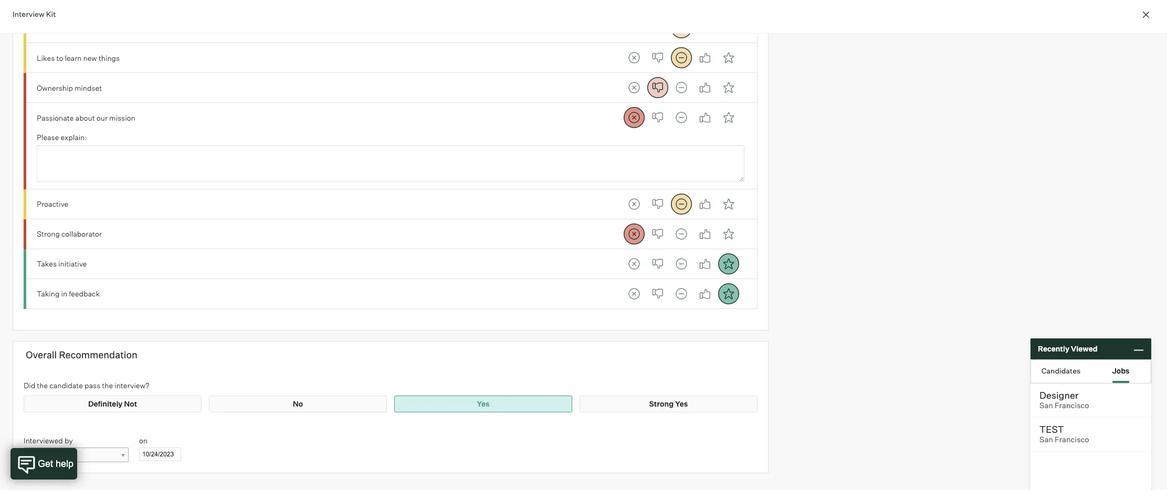 Task type: vqa. For each thing, say whether or not it's contained in the screenshot.
recommendation
yes



Task type: locate. For each thing, give the bounding box(es) containing it.
san inside "designer san francisco"
[[1040, 401, 1053, 411]]

francisco
[[1055, 401, 1089, 411], [1055, 435, 1089, 445]]

7 strong yes button from the top
[[718, 254, 739, 275]]

1 vertical spatial mixed image
[[671, 284, 692, 305]]

no
[[293, 400, 303, 409]]

5 mixed image from the top
[[671, 194, 692, 215]]

0 vertical spatial san
[[1040, 401, 1053, 411]]

san for test
[[1040, 435, 1053, 445]]

jobs
[[1112, 366, 1130, 375]]

no button for collaborator
[[647, 224, 668, 245]]

1 horizontal spatial yes
[[675, 400, 688, 409]]

designer
[[1040, 390, 1079, 401]]

please
[[37, 133, 59, 142]]

3 yes image from the top
[[694, 77, 715, 98]]

overall recommendation
[[26, 349, 137, 361]]

did
[[24, 381, 35, 390]]

yes button for initiative
[[694, 254, 715, 275]]

no button for about
[[647, 107, 668, 128]]

1 yes image from the top
[[694, 18, 715, 39]]

close image
[[1140, 8, 1153, 21]]

4 yes button from the top
[[694, 107, 715, 128]]

yes button for principles
[[694, 18, 715, 39]]

1 mixed image from the top
[[671, 18, 692, 39]]

interviewed by
[[24, 436, 73, 445]]

1 yes button from the top
[[694, 18, 715, 39]]

6 yes image from the top
[[694, 224, 715, 245]]

yes button for collaborator
[[694, 224, 715, 245]]

feedback
[[69, 289, 100, 298]]

2 definitely not image from the top
[[624, 107, 645, 128]]

tab list for in
[[624, 284, 739, 305]]

the right pass
[[102, 381, 113, 390]]

1 vertical spatial francisco
[[1055, 435, 1089, 445]]

tab list containing candidates
[[1031, 360, 1151, 383]]

1 strong yes button from the top
[[718, 18, 739, 39]]

0 horizontal spatial yes
[[477, 400, 490, 409]]

definitely not image for mindset
[[624, 77, 645, 98]]

mixed button for mindset
[[671, 77, 692, 98]]

5 definitely not button from the top
[[624, 194, 645, 215]]

definitely not button for in
[[624, 284, 645, 305]]

the
[[37, 381, 48, 390], [102, 381, 113, 390]]

definitely not button for to
[[624, 48, 645, 69]]

3 yes button from the top
[[694, 77, 715, 98]]

yes image for to
[[694, 48, 715, 69]]

0 vertical spatial mixed image
[[671, 224, 692, 245]]

1 vertical spatial san
[[1040, 435, 1053, 445]]

2 no image from the top
[[647, 107, 668, 128]]

tab list
[[624, 18, 739, 39], [624, 48, 739, 69], [624, 77, 739, 98], [624, 107, 739, 128], [624, 194, 739, 215], [624, 224, 739, 245], [624, 254, 739, 275], [624, 284, 739, 305], [1031, 360, 1151, 383]]

3 strong yes image from the top
[[718, 107, 739, 128]]

2 yes button from the top
[[694, 48, 715, 69]]

1 no image from the top
[[647, 77, 668, 98]]

test san francisco
[[1040, 424, 1089, 445]]

no button for to
[[647, 48, 668, 69]]

7 yes image from the top
[[694, 284, 715, 305]]

2 definitely not image from the top
[[624, 77, 645, 98]]

3 strong yes button from the top
[[718, 77, 739, 98]]

no button for mindset
[[647, 77, 668, 98]]

0 vertical spatial strong
[[37, 230, 60, 239]]

no image for learn
[[647, 48, 668, 69]]

strong yes image for feedback
[[718, 284, 739, 305]]

ownership mindset
[[37, 83, 102, 92]]

definitely not image for thinker
[[624, 18, 645, 39]]

francisco for designer
[[1055, 401, 1089, 411]]

1 vertical spatial no image
[[647, 107, 668, 128]]

mixed image for strong collaborator
[[671, 224, 692, 245]]

3 no image from the top
[[647, 194, 668, 215]]

interview kit
[[13, 9, 56, 18]]

5 strong yes button from the top
[[718, 194, 739, 215]]

san up test
[[1040, 401, 1053, 411]]

8 mixed button from the top
[[671, 284, 692, 305]]

4 mixed image from the top
[[671, 107, 692, 128]]

viewed
[[1071, 345, 1098, 354]]

francisco inside test san francisco
[[1055, 435, 1089, 445]]

4 yes image from the top
[[694, 107, 715, 128]]

0 horizontal spatial strong
[[37, 230, 60, 239]]

5 no image from the top
[[647, 284, 668, 305]]

yes image
[[694, 254, 715, 275]]

1 strong yes image from the top
[[718, 48, 739, 69]]

strong yes button for in
[[718, 284, 739, 305]]

6 mixed button from the top
[[671, 224, 692, 245]]

1 horizontal spatial the
[[102, 381, 113, 390]]

francisco inside "designer san francisco"
[[1055, 401, 1089, 411]]

1 mixed image from the top
[[671, 224, 692, 245]]

likes
[[37, 53, 55, 62]]

definitely not image for to
[[624, 48, 645, 69]]

new
[[83, 53, 97, 62]]

strong yes image for initiative
[[718, 254, 739, 275]]

test
[[1040, 424, 1064, 435]]

mixed image
[[671, 18, 692, 39], [671, 48, 692, 69], [671, 77, 692, 98], [671, 107, 692, 128], [671, 194, 692, 215], [671, 254, 692, 275]]

3 no image from the top
[[647, 224, 668, 245]]

no image
[[647, 77, 668, 98], [647, 107, 668, 128], [647, 224, 668, 245]]

2 yes from the left
[[675, 400, 688, 409]]

san down "designer san francisco"
[[1040, 435, 1053, 445]]

strong yes image
[[718, 18, 739, 39], [718, 77, 739, 98], [718, 107, 739, 128], [718, 284, 739, 305]]

0 horizontal spatial the
[[37, 381, 48, 390]]

our
[[96, 113, 108, 122]]

6 mixed image from the top
[[671, 254, 692, 275]]

1 no button from the top
[[647, 18, 668, 39]]

san
[[1040, 401, 1053, 411], [1040, 435, 1053, 445]]

mixed button
[[671, 18, 692, 39], [671, 48, 692, 69], [671, 77, 692, 98], [671, 107, 692, 128], [671, 194, 692, 215], [671, 224, 692, 245], [671, 254, 692, 275], [671, 284, 692, 305]]

1 san from the top
[[1040, 401, 1053, 411]]

dumtwo
[[45, 451, 76, 460]]

tab list for mindset
[[624, 77, 739, 98]]

the right did
[[37, 381, 48, 390]]

2 san from the top
[[1040, 435, 1053, 445]]

2 yes image from the top
[[694, 48, 715, 69]]

8 yes button from the top
[[694, 284, 715, 305]]

7 definitely not button from the top
[[624, 254, 645, 275]]

strong yes button for initiative
[[718, 254, 739, 275]]

tab list for to
[[624, 48, 739, 69]]

likes to learn new things
[[37, 53, 120, 62]]

6 strong yes button from the top
[[718, 224, 739, 245]]

francisco down "designer san francisco"
[[1055, 435, 1089, 445]]

mixed image for about
[[671, 107, 692, 128]]

test
[[28, 451, 43, 460]]

1 no image from the top
[[647, 18, 668, 39]]

3 no button from the top
[[647, 77, 668, 98]]

1 francisco from the top
[[1055, 401, 1089, 411]]

yes button for in
[[694, 284, 715, 305]]

6 no button from the top
[[647, 224, 668, 245]]

first
[[37, 23, 52, 32]]

strong yes image for thinker
[[718, 18, 739, 39]]

definitely not button for collaborator
[[624, 224, 645, 245]]

5 mixed button from the top
[[671, 194, 692, 215]]

2 strong yes button from the top
[[718, 48, 739, 69]]

definitely not button
[[624, 18, 645, 39], [624, 48, 645, 69], [624, 77, 645, 98], [624, 107, 645, 128], [624, 194, 645, 215], [624, 224, 645, 245], [624, 254, 645, 275], [624, 284, 645, 305]]

strong yes button for about
[[718, 107, 739, 128]]

1 definitely not image from the top
[[624, 18, 645, 39]]

5 no button from the top
[[647, 194, 668, 215]]

mixed button for about
[[671, 107, 692, 128]]

no image for strong collaborator
[[647, 224, 668, 245]]

proactive
[[37, 200, 68, 209]]

strong
[[37, 230, 60, 239], [649, 400, 674, 409]]

4 definitely not image from the top
[[624, 254, 645, 275]]

2 no image from the top
[[647, 48, 668, 69]]

no image for passionate about our mission
[[647, 107, 668, 128]]

6 definitely not button from the top
[[624, 224, 645, 245]]

7 no button from the top
[[647, 254, 668, 275]]

4 no button from the top
[[647, 107, 668, 128]]

1 horizontal spatial strong
[[649, 400, 674, 409]]

8 no button from the top
[[647, 284, 668, 305]]

4 definitely not button from the top
[[624, 107, 645, 128]]

3 definitely not button from the top
[[624, 77, 645, 98]]

4 definitely not image from the top
[[624, 284, 645, 305]]

1 definitely not button from the top
[[624, 18, 645, 39]]

2 vertical spatial no image
[[647, 224, 668, 245]]

test dumtwo
[[28, 451, 76, 460]]

kit
[[46, 9, 56, 18]]

None text field
[[37, 145, 745, 182]]

candidates
[[1042, 366, 1081, 375]]

strong collaborator
[[37, 230, 102, 239]]

2 no button from the top
[[647, 48, 668, 69]]

san for designer
[[1040, 401, 1053, 411]]

mixed button for collaborator
[[671, 224, 692, 245]]

None text field
[[139, 448, 181, 462]]

2 mixed image from the top
[[671, 284, 692, 305]]

strong yes button
[[718, 18, 739, 39], [718, 48, 739, 69], [718, 77, 739, 98], [718, 107, 739, 128], [718, 194, 739, 215], [718, 224, 739, 245], [718, 254, 739, 275], [718, 284, 739, 305]]

first principles thinker
[[37, 23, 112, 32]]

0 vertical spatial francisco
[[1055, 401, 1089, 411]]

san inside test san francisco
[[1040, 435, 1053, 445]]

7 yes button from the top
[[694, 254, 715, 275]]

1 strong yes image from the top
[[718, 18, 739, 39]]

5 yes image from the top
[[694, 194, 715, 215]]

2 francisco from the top
[[1055, 435, 1089, 445]]

did the candidate pass the interview?
[[24, 381, 149, 390]]

4 strong yes image from the top
[[718, 254, 739, 275]]

8 definitely not button from the top
[[624, 284, 645, 305]]

definitely not image
[[624, 18, 645, 39], [624, 107, 645, 128], [624, 224, 645, 245], [624, 284, 645, 305]]

no button
[[647, 18, 668, 39], [647, 48, 668, 69], [647, 77, 668, 98], [647, 107, 668, 128], [647, 194, 668, 215], [647, 224, 668, 245], [647, 254, 668, 275], [647, 284, 668, 305]]

1 definitely not image from the top
[[624, 48, 645, 69]]

mixed image
[[671, 224, 692, 245], [671, 284, 692, 305]]

1 vertical spatial strong
[[649, 400, 674, 409]]

francisco up test san francisco at the bottom of page
[[1055, 401, 1089, 411]]

strong yes image
[[718, 48, 739, 69], [718, 194, 739, 215], [718, 224, 739, 245], [718, 254, 739, 275]]

8 strong yes button from the top
[[718, 284, 739, 305]]

3 mixed image from the top
[[671, 77, 692, 98]]

definitely not button for initiative
[[624, 254, 645, 275]]

4 strong yes image from the top
[[718, 284, 739, 305]]

no button for initiative
[[647, 254, 668, 275]]

yes
[[477, 400, 490, 409], [675, 400, 688, 409]]

definitely not image
[[624, 48, 645, 69], [624, 77, 645, 98], [624, 194, 645, 215], [624, 254, 645, 275]]

yes button
[[694, 18, 715, 39], [694, 48, 715, 69], [694, 77, 715, 98], [694, 107, 715, 128], [694, 194, 715, 215], [694, 224, 715, 245], [694, 254, 715, 275], [694, 284, 715, 305]]

taking in feedback
[[37, 289, 100, 298]]

2 mixed image from the top
[[671, 48, 692, 69]]

3 mixed button from the top
[[671, 77, 692, 98]]

tab list for about
[[624, 107, 739, 128]]

definitely not button for principles
[[624, 18, 645, 39]]

no image
[[647, 18, 668, 39], [647, 48, 668, 69], [647, 194, 668, 215], [647, 254, 668, 275], [647, 284, 668, 305]]

1 mixed button from the top
[[671, 18, 692, 39]]

6 yes button from the top
[[694, 224, 715, 245]]

2 definitely not button from the top
[[624, 48, 645, 69]]

0 vertical spatial no image
[[647, 77, 668, 98]]

strong yes image for our
[[718, 107, 739, 128]]

initiative
[[58, 260, 87, 268]]

strong yes image for to
[[718, 48, 739, 69]]

3 strong yes image from the top
[[718, 224, 739, 245]]

7 mixed button from the top
[[671, 254, 692, 275]]

4 mixed button from the top
[[671, 107, 692, 128]]

yes image
[[694, 18, 715, 39], [694, 48, 715, 69], [694, 77, 715, 98], [694, 107, 715, 128], [694, 194, 715, 215], [694, 224, 715, 245], [694, 284, 715, 305]]

4 strong yes button from the top
[[718, 107, 739, 128]]

2 mixed button from the top
[[671, 48, 692, 69]]



Task type: describe. For each thing, give the bounding box(es) containing it.
definitely not image for initiative
[[624, 254, 645, 275]]

tab list for principles
[[624, 18, 739, 39]]

yes image for about
[[694, 107, 715, 128]]

in
[[61, 289, 67, 298]]

definitely not button for about
[[624, 107, 645, 128]]

strong yes button for to
[[718, 48, 739, 69]]

candidate
[[49, 381, 83, 390]]

yes image for collaborator
[[694, 224, 715, 245]]

passionate
[[37, 113, 74, 122]]

principles
[[54, 23, 87, 32]]

not
[[124, 400, 137, 409]]

strong yes button for principles
[[718, 18, 739, 39]]

5 yes button from the top
[[694, 194, 715, 215]]

tab list for collaborator
[[624, 224, 739, 245]]

1 the from the left
[[37, 381, 48, 390]]

strong yes
[[649, 400, 688, 409]]

please explain:
[[37, 133, 87, 142]]

recommendation
[[59, 349, 137, 361]]

designer san francisco
[[1040, 390, 1089, 411]]

no button for principles
[[647, 18, 668, 39]]

definitely
[[88, 400, 123, 409]]

tab list for initiative
[[624, 254, 739, 275]]

no button for in
[[647, 284, 668, 305]]

recently
[[1038, 345, 1070, 354]]

no image for thinker
[[647, 18, 668, 39]]

mixed image for taking in feedback
[[671, 284, 692, 305]]

2 strong yes image from the top
[[718, 194, 739, 215]]

4 no image from the top
[[647, 254, 668, 275]]

definitely not image for feedback
[[624, 284, 645, 305]]

pass
[[85, 381, 100, 390]]

explain:
[[61, 133, 87, 142]]

takes
[[37, 260, 57, 268]]

strong yes button for mindset
[[718, 77, 739, 98]]

2 the from the left
[[102, 381, 113, 390]]

test dumtwo link
[[24, 448, 129, 463]]

yes button for to
[[694, 48, 715, 69]]

mixed image for principles
[[671, 18, 692, 39]]

mixed button for principles
[[671, 18, 692, 39]]

3 definitely not image from the top
[[624, 224, 645, 245]]

1 yes from the left
[[477, 400, 490, 409]]

yes button for about
[[694, 107, 715, 128]]

no image for feedback
[[647, 284, 668, 305]]

strong yes image for collaborator
[[718, 224, 739, 245]]

interview?
[[115, 381, 149, 390]]

mixed button for in
[[671, 284, 692, 305]]

mixed image for mindset
[[671, 77, 692, 98]]

ownership
[[37, 83, 73, 92]]

strong for strong yes
[[649, 400, 674, 409]]

mission
[[109, 113, 135, 122]]

taking
[[37, 289, 60, 298]]

mixed button for initiative
[[671, 254, 692, 275]]

yes image for mindset
[[694, 77, 715, 98]]

strong yes button for collaborator
[[718, 224, 739, 245]]

passionate about our mission
[[37, 113, 135, 122]]

francisco for test
[[1055, 435, 1089, 445]]

by
[[65, 436, 73, 445]]

definitely not
[[88, 400, 137, 409]]

no image for ownership mindset
[[647, 77, 668, 98]]

learn
[[65, 53, 82, 62]]

mindset
[[75, 83, 102, 92]]

things
[[99, 53, 120, 62]]

interview
[[13, 9, 44, 18]]

overall
[[26, 349, 57, 361]]

definitely not button for mindset
[[624, 77, 645, 98]]

definitely not image for our
[[624, 107, 645, 128]]

strong for strong collaborator
[[37, 230, 60, 239]]

interviewed
[[24, 436, 63, 445]]

on
[[139, 436, 148, 445]]

mixed button for to
[[671, 48, 692, 69]]

2 strong yes image from the top
[[718, 77, 739, 98]]

thinker
[[88, 23, 112, 32]]

yes button for mindset
[[694, 77, 715, 98]]

mixed image for initiative
[[671, 254, 692, 275]]

yes image for in
[[694, 284, 715, 305]]

3 definitely not image from the top
[[624, 194, 645, 215]]

yes image for principles
[[694, 18, 715, 39]]

collaborator
[[61, 230, 102, 239]]

takes initiative
[[37, 260, 87, 268]]

about
[[75, 113, 95, 122]]

mixed image for to
[[671, 48, 692, 69]]

to
[[56, 53, 63, 62]]

recently viewed
[[1038, 345, 1098, 354]]



